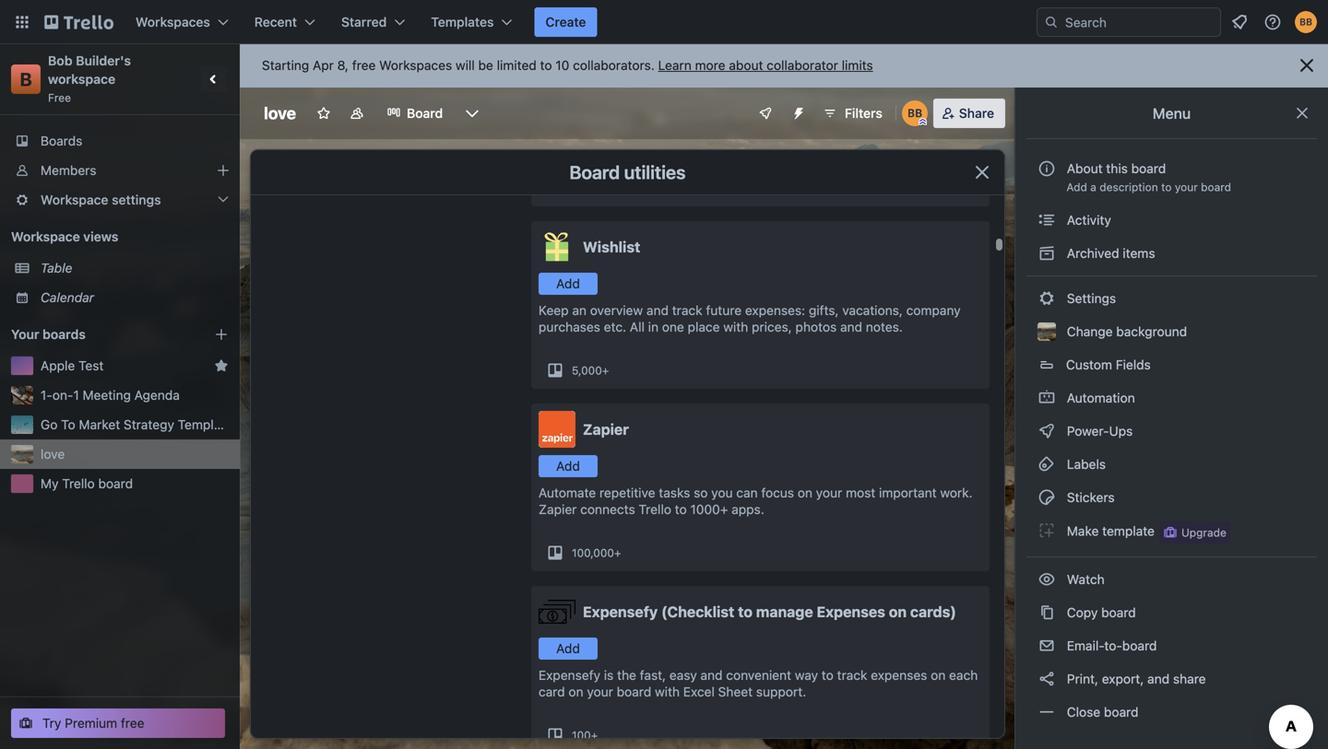 Task type: vqa. For each thing, say whether or not it's contained in the screenshot.
the Close board
yes



Task type: describe. For each thing, give the bounding box(es) containing it.
on left cards)
[[889, 604, 907, 621]]

to inside about this board add a description to your board
[[1161, 181, 1172, 194]]

place
[[688, 320, 720, 335]]

make template
[[1064, 524, 1155, 539]]

test
[[78, 358, 104, 374]]

premium
[[65, 716, 117, 732]]

a
[[1091, 181, 1097, 194]]

one
[[662, 320, 684, 335]]

calendar
[[41, 290, 94, 305]]

close board link
[[1027, 698, 1317, 728]]

workspace settings
[[41, 192, 161, 208]]

workspaces button
[[125, 7, 240, 37]]

go to market strategy template
[[41, 417, 232, 433]]

close board
[[1064, 705, 1139, 720]]

keep
[[539, 303, 569, 318]]

and down "vacations," on the top right
[[840, 320, 863, 335]]

apple test
[[41, 358, 104, 374]]

labels
[[1064, 457, 1106, 472]]

try
[[42, 716, 61, 732]]

b
[[20, 68, 32, 90]]

activity
[[1064, 213, 1111, 228]]

sm image for automation
[[1038, 389, 1056, 408]]

sm image for settings
[[1038, 290, 1056, 308]]

template
[[178, 417, 232, 433]]

templates
[[431, 14, 494, 30]]

bob
[[48, 53, 72, 68]]

settings
[[1064, 291, 1116, 306]]

5,000
[[572, 364, 602, 377]]

expenses:
[[745, 303, 805, 318]]

0 vertical spatial free
[[352, 58, 376, 73]]

recent button
[[243, 7, 327, 37]]

b link
[[11, 65, 41, 94]]

this
[[1106, 161, 1128, 176]]

5,000 +
[[572, 364, 609, 377]]

to left manage
[[738, 604, 753, 621]]

and up 'in'
[[647, 303, 669, 318]]

automation
[[1064, 391, 1135, 406]]

bob builder's workspace link
[[48, 53, 134, 87]]

email-to-board
[[1064, 639, 1157, 654]]

email-
[[1067, 639, 1105, 654]]

connects
[[580, 502, 635, 518]]

primary element
[[0, 0, 1328, 44]]

board up the to-
[[1102, 606, 1136, 621]]

create button
[[535, 7, 597, 37]]

power ups image
[[758, 106, 773, 121]]

sm image for make template
[[1038, 522, 1056, 541]]

the
[[617, 668, 636, 684]]

starred icon image
[[214, 359, 229, 374]]

Search field
[[1059, 8, 1220, 36]]

more
[[695, 58, 726, 73]]

+ for wishlist
[[602, 364, 609, 377]]

and inside 'expensefy is the fast, easy and convenient way to track expenses on each card on your board with excel sheet support.'
[[701, 668, 723, 684]]

add for wishlist
[[556, 276, 580, 292]]

cards)
[[910, 604, 957, 621]]

archived items
[[1064, 246, 1155, 261]]

on-
[[52, 388, 73, 403]]

change background
[[1064, 324, 1187, 339]]

an
[[572, 303, 587, 318]]

share
[[1173, 672, 1206, 687]]

free inside button
[[121, 716, 144, 732]]

members
[[41, 163, 96, 178]]

0 notifications image
[[1229, 11, 1251, 33]]

apr
[[313, 58, 334, 73]]

100,000
[[572, 547, 614, 560]]

power-
[[1067, 424, 1109, 439]]

custom fields
[[1066, 357, 1151, 373]]

meeting
[[83, 388, 131, 403]]

all
[[630, 320, 645, 335]]

boards
[[41, 133, 82, 149]]

workspaces inside popup button
[[136, 14, 210, 30]]

can
[[736, 486, 758, 501]]

learn more about collaborator limits link
[[658, 58, 873, 73]]

you
[[711, 486, 733, 501]]

go
[[41, 417, 58, 433]]

bob builder (bobbuilder40) image
[[902, 101, 928, 126]]

stickers link
[[1027, 483, 1317, 513]]

Board name text field
[[255, 99, 305, 128]]

bob builder (bobbuilder40) image
[[1295, 11, 1317, 33]]

1-on-1 meeting agenda link
[[41, 387, 229, 405]]

this member is an admin of this board. image
[[919, 118, 927, 126]]

add for zapier
[[556, 459, 580, 474]]

print, export, and share
[[1064, 672, 1206, 687]]

board inside 'expensefy is the fast, easy and convenient way to track expenses on each card on your board with excel sheet support.'
[[617, 685, 652, 700]]

expenses
[[817, 604, 886, 621]]

limited
[[497, 58, 537, 73]]

trello inside "link"
[[62, 476, 95, 492]]

apple test link
[[41, 357, 207, 375]]

work.
[[940, 486, 973, 501]]

create
[[546, 14, 586, 30]]

sm image for email-to-board
[[1038, 637, 1056, 656]]

make
[[1067, 524, 1099, 539]]

workspace visible image
[[350, 106, 364, 121]]

manage
[[756, 604, 813, 621]]

board inside "link"
[[98, 476, 133, 492]]

1 horizontal spatial workspaces
[[379, 58, 452, 73]]

upgrade button
[[1160, 522, 1230, 544]]

sm image for labels
[[1038, 456, 1056, 474]]

expensefy for expensefy is the fast, easy and convenient way to track expenses on each card on your board with excel sheet support.
[[539, 668, 601, 684]]

with inside 'expensefy is the fast, easy and convenient way to track expenses on each card on your board with excel sheet support.'
[[655, 685, 680, 700]]

board up activity link in the top right of the page
[[1201, 181, 1232, 194]]

go to market strategy template link
[[41, 416, 232, 434]]

my trello board
[[41, 476, 133, 492]]

0 vertical spatial zapier
[[583, 421, 629, 439]]

automate repetitive tasks so you can focus on your most important work. zapier connects trello to 1000+ apps.
[[539, 486, 973, 518]]

filters
[[845, 106, 883, 121]]

is
[[604, 668, 614, 684]]

builder's
[[76, 53, 131, 68]]

workspace for workspace settings
[[41, 192, 108, 208]]

email-to-board link
[[1027, 632, 1317, 661]]

company
[[906, 303, 961, 318]]

automation link
[[1027, 384, 1317, 413]]

starting
[[262, 58, 309, 73]]

your inside about this board add a description to your board
[[1175, 181, 1198, 194]]

automation image
[[784, 99, 810, 125]]

template
[[1103, 524, 1155, 539]]

love inside text field
[[264, 103, 296, 123]]

back to home image
[[44, 7, 113, 37]]

gifts,
[[809, 303, 839, 318]]

prices,
[[752, 320, 792, 335]]

views
[[83, 229, 118, 244]]

add for expensefy (checklist to manage expenses on cards)
[[556, 642, 580, 657]]

to inside the automate repetitive tasks so you can focus on your most important work. zapier connects trello to 1000+ apps.
[[675, 502, 687, 518]]

limits
[[842, 58, 873, 73]]



Task type: locate. For each thing, give the bounding box(es) containing it.
2 sm image from the top
[[1038, 244, 1056, 263]]

add button for wishlist
[[539, 273, 598, 295]]

add button up an on the top left of the page
[[539, 273, 598, 295]]

sm image left power-
[[1038, 422, 1056, 441]]

sm image left copy
[[1038, 604, 1056, 623]]

sm image inside the stickers link
[[1038, 489, 1056, 507]]

be
[[478, 58, 493, 73]]

share
[[959, 106, 994, 121]]

sm image left automation
[[1038, 389, 1056, 408]]

close
[[1067, 705, 1101, 720]]

open information menu image
[[1264, 13, 1282, 31]]

sm image inside the watch link
[[1038, 571, 1056, 589]]

and
[[647, 303, 669, 318], [840, 320, 863, 335], [701, 668, 723, 684], [1148, 672, 1170, 687]]

add inside about this board add a description to your board
[[1067, 181, 1087, 194]]

workspace views
[[11, 229, 118, 244]]

+ for zapier
[[614, 547, 621, 560]]

board down the the
[[617, 685, 652, 700]]

important
[[879, 486, 937, 501]]

0 horizontal spatial free
[[121, 716, 144, 732]]

try premium free button
[[11, 709, 225, 739]]

archived items link
[[1027, 239, 1317, 268]]

workspace navigation collapse icon image
[[201, 66, 227, 92]]

sm image left close
[[1038, 704, 1056, 722]]

to right "way"
[[822, 668, 834, 684]]

1 vertical spatial add button
[[539, 456, 598, 478]]

0 vertical spatial love
[[264, 103, 296, 123]]

with inside the keep an overview and track future expenses: gifts, vacations, company purchases etc. all in one place with prices, photos and notes.
[[723, 320, 748, 335]]

on right card
[[569, 685, 584, 700]]

3 sm image from the top
[[1038, 522, 1056, 541]]

strategy
[[124, 417, 174, 433]]

board up print, export, and share
[[1123, 639, 1157, 654]]

trello inside the automate repetitive tasks so you can focus on your most important work. zapier connects trello to 1000+ apps.
[[639, 502, 671, 518]]

settings
[[112, 192, 161, 208]]

workspace settings button
[[0, 185, 240, 215]]

add up 'automate'
[[556, 459, 580, 474]]

sm image for archived items
[[1038, 244, 1056, 263]]

2 sm image from the top
[[1038, 489, 1056, 507]]

sm image for activity
[[1038, 211, 1056, 230]]

0 horizontal spatial +
[[591, 730, 598, 743]]

notes.
[[866, 320, 903, 335]]

add button up 'automate'
[[539, 456, 598, 478]]

1 vertical spatial expensefy
[[539, 668, 601, 684]]

calendar link
[[41, 289, 229, 307]]

board
[[1132, 161, 1166, 176], [1201, 181, 1232, 194], [98, 476, 133, 492], [1102, 606, 1136, 621], [1123, 639, 1157, 654], [617, 685, 652, 700], [1104, 705, 1139, 720]]

3 add button from the top
[[539, 638, 598, 660]]

expensefy for expensefy (checklist to manage expenses on cards)
[[583, 604, 658, 621]]

0 vertical spatial expensefy
[[583, 604, 658, 621]]

sm image inside power-ups link
[[1038, 422, 1056, 441]]

sm image for power-ups
[[1038, 422, 1056, 441]]

workspaces up board link
[[379, 58, 452, 73]]

0 vertical spatial trello
[[62, 476, 95, 492]]

1 horizontal spatial board
[[570, 161, 620, 183]]

your down is
[[587, 685, 613, 700]]

workspace
[[48, 71, 115, 87]]

and left share
[[1148, 672, 1170, 687]]

1-on-1 meeting agenda
[[41, 388, 180, 403]]

fast,
[[640, 668, 666, 684]]

watch
[[1064, 572, 1108, 588]]

add button up card
[[539, 638, 598, 660]]

0 horizontal spatial zapier
[[539, 502, 577, 518]]

about this board add a description to your board
[[1067, 161, 1232, 194]]

sm image inside archived items link
[[1038, 244, 1056, 263]]

copy board
[[1064, 606, 1136, 621]]

1 vertical spatial love
[[41, 447, 65, 462]]

table
[[41, 261, 72, 276]]

1 horizontal spatial your
[[816, 486, 842, 501]]

2 add button from the top
[[539, 456, 598, 478]]

0 horizontal spatial workspaces
[[136, 14, 210, 30]]

1 horizontal spatial track
[[837, 668, 868, 684]]

2 vertical spatial add button
[[539, 638, 598, 660]]

on left each
[[931, 668, 946, 684]]

workspace inside dropdown button
[[41, 192, 108, 208]]

your
[[11, 327, 39, 342]]

photos
[[796, 320, 837, 335]]

0 vertical spatial workspace
[[41, 192, 108, 208]]

power-ups link
[[1027, 417, 1317, 446]]

0 horizontal spatial love
[[41, 447, 65, 462]]

0 vertical spatial with
[[723, 320, 748, 335]]

1 vertical spatial +
[[614, 547, 621, 560]]

add button for expensefy (checklist to manage expenses on cards)
[[539, 638, 598, 660]]

0 horizontal spatial your
[[587, 685, 613, 700]]

to-
[[1105, 639, 1123, 654]]

sm image left settings
[[1038, 290, 1056, 308]]

4 sm image from the top
[[1038, 571, 1056, 589]]

1 horizontal spatial free
[[352, 58, 376, 73]]

power-ups
[[1064, 424, 1137, 439]]

activity link
[[1027, 206, 1317, 235]]

card
[[539, 685, 565, 700]]

trello down tasks
[[639, 502, 671, 518]]

utilities
[[624, 161, 686, 183]]

1 vertical spatial with
[[655, 685, 680, 700]]

your boards with 5 items element
[[11, 324, 186, 346]]

with down future
[[723, 320, 748, 335]]

8 sm image from the top
[[1038, 704, 1056, 722]]

6 sm image from the top
[[1038, 604, 1056, 623]]

ups
[[1109, 424, 1133, 439]]

sm image inside print, export, and share "link"
[[1038, 671, 1056, 689]]

your inside 'expensefy is the fast, easy and convenient way to track expenses on each card on your board with excel sheet support.'
[[587, 685, 613, 700]]

expensefy inside 'expensefy is the fast, easy and convenient way to track expenses on each card on your board with excel sheet support.'
[[539, 668, 601, 684]]

100 +
[[572, 730, 598, 743]]

bob builder's workspace free
[[48, 53, 134, 104]]

sm image inside automation link
[[1038, 389, 1056, 408]]

custom
[[1066, 357, 1112, 373]]

2 horizontal spatial +
[[614, 547, 621, 560]]

sm image left labels
[[1038, 456, 1056, 474]]

fields
[[1116, 357, 1151, 373]]

star or unstar board image
[[316, 106, 331, 121]]

and up excel at right bottom
[[701, 668, 723, 684]]

future
[[706, 303, 742, 318]]

1 vertical spatial track
[[837, 668, 868, 684]]

menu
[[1153, 105, 1191, 122]]

sm image inside settings "link"
[[1038, 290, 1056, 308]]

starred
[[341, 14, 387, 30]]

templates button
[[420, 7, 523, 37]]

tasks
[[659, 486, 690, 501]]

board down love link
[[98, 476, 133, 492]]

sm image inside email-to-board link
[[1038, 637, 1056, 656]]

expensefy down 100,000 +
[[583, 604, 658, 621]]

automate
[[539, 486, 596, 501]]

repetitive
[[600, 486, 655, 501]]

sm image left email- at the bottom right of the page
[[1038, 637, 1056, 656]]

board for board
[[407, 106, 443, 121]]

sm image for copy board
[[1038, 604, 1056, 623]]

apple
[[41, 358, 75, 374]]

0 horizontal spatial board
[[407, 106, 443, 121]]

0 horizontal spatial with
[[655, 685, 680, 700]]

8,
[[337, 58, 349, 73]]

sm image left "print,"
[[1038, 671, 1056, 689]]

my trello board link
[[41, 475, 229, 494]]

1 vertical spatial zapier
[[539, 502, 577, 518]]

sm image inside activity link
[[1038, 211, 1056, 230]]

watch link
[[1027, 565, 1317, 595]]

0 horizontal spatial track
[[672, 303, 703, 318]]

zapier down 'automate'
[[539, 502, 577, 518]]

4 sm image from the top
[[1038, 422, 1056, 441]]

each
[[949, 668, 978, 684]]

1 horizontal spatial with
[[723, 320, 748, 335]]

archived
[[1067, 246, 1120, 261]]

market
[[79, 417, 120, 433]]

in
[[648, 320, 659, 335]]

workspace up table
[[11, 229, 80, 244]]

3 sm image from the top
[[1038, 290, 1056, 308]]

add up card
[[556, 642, 580, 657]]

add
[[1067, 181, 1087, 194], [556, 276, 580, 292], [556, 459, 580, 474], [556, 642, 580, 657]]

to inside 'expensefy is the fast, easy and convenient way to track expenses on each card on your board with excel sheet support.'
[[822, 668, 834, 684]]

sm image for close board
[[1038, 704, 1056, 722]]

your inside the automate repetitive tasks so you can focus on your most important work. zapier connects trello to 1000+ apps.
[[816, 486, 842, 501]]

5 sm image from the top
[[1038, 671, 1056, 689]]

recent
[[254, 14, 297, 30]]

1 add button from the top
[[539, 273, 598, 295]]

to up activity link in the top right of the page
[[1161, 181, 1172, 194]]

sm image left activity on the right top of the page
[[1038, 211, 1056, 230]]

with down "fast,"
[[655, 685, 680, 700]]

will
[[456, 58, 475, 73]]

board up description
[[1132, 161, 1166, 176]]

sm image left archived
[[1038, 244, 1056, 263]]

change
[[1067, 324, 1113, 339]]

1 vertical spatial free
[[121, 716, 144, 732]]

1 vertical spatial workspaces
[[379, 58, 452, 73]]

search image
[[1044, 15, 1059, 30]]

customize views image
[[463, 104, 482, 123]]

board down export,
[[1104, 705, 1139, 720]]

7 sm image from the top
[[1038, 637, 1056, 656]]

track
[[672, 303, 703, 318], [837, 668, 868, 684]]

1 vertical spatial board
[[570, 161, 620, 183]]

zapier inside the automate repetitive tasks so you can focus on your most important work. zapier connects trello to 1000+ apps.
[[539, 502, 577, 518]]

your up activity link in the top right of the page
[[1175, 181, 1198, 194]]

2 vertical spatial your
[[587, 685, 613, 700]]

1 horizontal spatial trello
[[639, 502, 671, 518]]

1 sm image from the top
[[1038, 211, 1056, 230]]

on right focus
[[798, 486, 813, 501]]

trello
[[62, 476, 95, 492], [639, 502, 671, 518]]

add left a
[[1067, 181, 1087, 194]]

+ for expensefy (checklist to manage expenses on cards)
[[591, 730, 598, 743]]

board for board utilities
[[570, 161, 620, 183]]

sm image inside close board link
[[1038, 704, 1056, 722]]

2 vertical spatial +
[[591, 730, 598, 743]]

expenses
[[871, 668, 927, 684]]

sm image for print, export, and share
[[1038, 671, 1056, 689]]

0 horizontal spatial trello
[[62, 476, 95, 492]]

copy
[[1067, 606, 1098, 621]]

1 horizontal spatial +
[[602, 364, 609, 377]]

focus
[[761, 486, 794, 501]]

workspaces up workspace navigation collapse icon
[[136, 14, 210, 30]]

sm image left watch at the bottom of page
[[1038, 571, 1056, 589]]

track up one
[[672, 303, 703, 318]]

free right 8,
[[352, 58, 376, 73]]

sm image for watch
[[1038, 571, 1056, 589]]

on inside the automate repetitive tasks so you can focus on your most important work. zapier connects trello to 1000+ apps.
[[798, 486, 813, 501]]

1 horizontal spatial zapier
[[583, 421, 629, 439]]

board left customize views "image"
[[407, 106, 443, 121]]

1 sm image from the top
[[1038, 389, 1056, 408]]

your left most at right
[[816, 486, 842, 501]]

with
[[723, 320, 748, 335], [655, 685, 680, 700]]

apps.
[[732, 502, 765, 518]]

0 vertical spatial +
[[602, 364, 609, 377]]

sm image inside copy board link
[[1038, 604, 1056, 623]]

items
[[1123, 246, 1155, 261]]

1 horizontal spatial love
[[264, 103, 296, 123]]

try premium free
[[42, 716, 144, 732]]

sm image left stickers
[[1038, 489, 1056, 507]]

0 vertical spatial track
[[672, 303, 703, 318]]

add up an on the top left of the page
[[556, 276, 580, 292]]

1 vertical spatial workspace
[[11, 229, 80, 244]]

sm image left make
[[1038, 522, 1056, 541]]

track inside 'expensefy is the fast, easy and convenient way to track expenses on each card on your board with excel sheet support.'
[[837, 668, 868, 684]]

to down tasks
[[675, 502, 687, 518]]

love up my
[[41, 447, 65, 462]]

love left star or unstar board image
[[264, 103, 296, 123]]

etc.
[[604, 320, 626, 335]]

add button for zapier
[[539, 456, 598, 478]]

and inside "link"
[[1148, 672, 1170, 687]]

to
[[61, 417, 75, 433]]

sm image
[[1038, 211, 1056, 230], [1038, 244, 1056, 263], [1038, 290, 1056, 308], [1038, 422, 1056, 441], [1038, 456, 1056, 474], [1038, 604, 1056, 623], [1038, 637, 1056, 656], [1038, 704, 1056, 722]]

free right premium
[[121, 716, 144, 732]]

trello right my
[[62, 476, 95, 492]]

expensefy (checklist to manage expenses on cards)
[[583, 604, 957, 621]]

support.
[[756, 685, 806, 700]]

filters button
[[817, 99, 888, 128]]

1000+
[[690, 502, 728, 518]]

track inside the keep an overview and track future expenses: gifts, vacations, company purchases etc. all in one place with prices, photos and notes.
[[672, 303, 703, 318]]

sm image for stickers
[[1038, 489, 1056, 507]]

to left 10
[[540, 58, 552, 73]]

expensefy up card
[[539, 668, 601, 684]]

convenient
[[726, 668, 792, 684]]

workspace down members on the top left of page
[[41, 192, 108, 208]]

my
[[41, 476, 59, 492]]

agenda
[[134, 388, 180, 403]]

0 vertical spatial your
[[1175, 181, 1198, 194]]

workspace for workspace views
[[11, 229, 80, 244]]

2 horizontal spatial your
[[1175, 181, 1198, 194]]

zapier down 5,000 +
[[583, 421, 629, 439]]

0 vertical spatial add button
[[539, 273, 598, 295]]

labels link
[[1027, 450, 1317, 480]]

sm image
[[1038, 389, 1056, 408], [1038, 489, 1056, 507], [1038, 522, 1056, 541], [1038, 571, 1056, 589], [1038, 671, 1056, 689]]

track right "way"
[[837, 668, 868, 684]]

5 sm image from the top
[[1038, 456, 1056, 474]]

print,
[[1067, 672, 1099, 687]]

love
[[264, 103, 296, 123], [41, 447, 65, 462]]

sm image inside 'labels' link
[[1038, 456, 1056, 474]]

easy
[[670, 668, 697, 684]]

1 vertical spatial trello
[[639, 502, 671, 518]]

add board image
[[214, 327, 229, 342]]

1 vertical spatial your
[[816, 486, 842, 501]]

0 vertical spatial board
[[407, 106, 443, 121]]

board left utilities in the top of the page
[[570, 161, 620, 183]]

0 vertical spatial workspaces
[[136, 14, 210, 30]]

board utilities
[[570, 161, 686, 183]]



